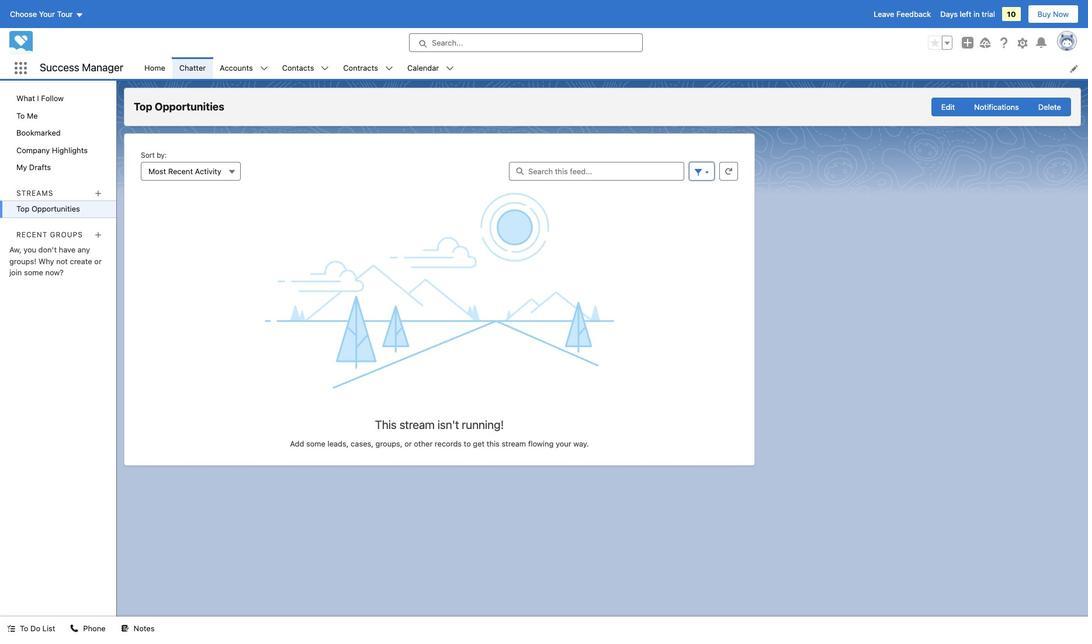 Task type: locate. For each thing, give the bounding box(es) containing it.
to for to do list
[[20, 624, 28, 633]]

1 horizontal spatial text default image
[[260, 65, 268, 73]]

home
[[144, 63, 165, 72]]

1 horizontal spatial top
[[134, 100, 152, 113]]

not
[[56, 257, 68, 266]]

some down groups!
[[24, 268, 43, 277]]

aw, you don't have any groups!
[[9, 245, 90, 266]]

text default image left notes
[[121, 625, 129, 633]]

way.
[[574, 439, 589, 449]]

opportunities
[[155, 100, 224, 113], [32, 204, 80, 213]]

success
[[40, 62, 79, 74]]

why
[[38, 257, 54, 266]]

edit button
[[932, 98, 966, 116]]

some right add
[[306, 439, 326, 449]]

1 vertical spatial recent
[[16, 230, 48, 239]]

1 vertical spatial text default image
[[70, 625, 79, 633]]

0 horizontal spatial or
[[94, 257, 102, 266]]

now
[[1054, 9, 1070, 19]]

1 vertical spatial group
[[932, 98, 1072, 116]]

accounts
[[220, 63, 253, 72]]

most recent activity
[[149, 167, 222, 176]]

text default image right accounts at top left
[[260, 65, 268, 73]]

1 horizontal spatial some
[[306, 439, 326, 449]]

0 horizontal spatial stream
[[400, 418, 435, 432]]

1 vertical spatial or
[[405, 439, 412, 449]]

top
[[134, 100, 152, 113], [16, 204, 29, 213]]

notifications button
[[965, 98, 1030, 116]]

add some leads, cases, groups, or other records to get this stream flowing your way.
[[290, 439, 589, 449]]

some
[[24, 268, 43, 277], [306, 439, 326, 449]]

0 horizontal spatial opportunities
[[32, 204, 80, 213]]

0 vertical spatial stream
[[400, 418, 435, 432]]

1 vertical spatial stream
[[502, 439, 526, 449]]

chatter link
[[172, 57, 213, 79]]

stream right this
[[502, 439, 526, 449]]

group
[[929, 36, 953, 50], [932, 98, 1072, 116]]

1 horizontal spatial stream
[[502, 439, 526, 449]]

delete button
[[1029, 98, 1072, 116]]

activity
[[195, 167, 222, 176]]

0 vertical spatial opportunities
[[155, 100, 224, 113]]

to inside button
[[20, 624, 28, 633]]

success manager
[[40, 62, 123, 74]]

group containing edit
[[932, 98, 1072, 116]]

text default image down search...
[[446, 65, 455, 73]]

to me
[[16, 111, 38, 120]]

edit
[[942, 102, 956, 112]]

text default image inside contacts list item
[[321, 65, 329, 73]]

text default image
[[260, 65, 268, 73], [70, 625, 79, 633]]

0 horizontal spatial some
[[24, 268, 43, 277]]

1 horizontal spatial recent
[[168, 167, 193, 176]]

drafts
[[29, 163, 51, 172]]

0 horizontal spatial top
[[16, 204, 29, 213]]

text default image
[[321, 65, 329, 73], [385, 65, 394, 73], [446, 65, 455, 73], [7, 625, 15, 633], [121, 625, 129, 633]]

any
[[78, 245, 90, 254]]

or
[[94, 257, 102, 266], [405, 439, 412, 449]]

notes button
[[114, 617, 162, 640]]

1 vertical spatial opportunities
[[32, 204, 80, 213]]

to me link
[[0, 107, 116, 125]]

0 vertical spatial some
[[24, 268, 43, 277]]

0 horizontal spatial text default image
[[70, 625, 79, 633]]

list containing home
[[137, 57, 1089, 79]]

notifications
[[975, 102, 1020, 112]]

i
[[37, 94, 39, 103]]

do
[[30, 624, 40, 633]]

1 vertical spatial to
[[20, 624, 28, 633]]

top opportunities down the chatter "link"
[[134, 100, 224, 113]]

text default image left phone
[[70, 625, 79, 633]]

recent right most on the left top of page
[[168, 167, 193, 176]]

flowing
[[528, 439, 554, 449]]

top down home link
[[134, 100, 152, 113]]

groups
[[50, 230, 83, 239]]

or left the other
[[405, 439, 412, 449]]

sort by:
[[141, 151, 167, 160]]

top down streams link
[[16, 204, 29, 213]]

text default image inside accounts list item
[[260, 65, 268, 73]]

company highlights
[[16, 145, 88, 155]]

0 vertical spatial top opportunities
[[134, 100, 224, 113]]

days
[[941, 9, 958, 19]]

1 vertical spatial top opportunities
[[16, 204, 80, 213]]

1 horizontal spatial or
[[405, 439, 412, 449]]

leave feedback link
[[874, 9, 932, 19]]

opportunities down "streams"
[[32, 204, 80, 213]]

calendar list item
[[401, 57, 462, 79]]

recent
[[168, 167, 193, 176], [16, 230, 48, 239]]

list
[[137, 57, 1089, 79]]

1 vertical spatial some
[[306, 439, 326, 449]]

to do list
[[20, 624, 55, 633]]

0 vertical spatial text default image
[[260, 65, 268, 73]]

recent up you
[[16, 230, 48, 239]]

text default image left do
[[7, 625, 15, 633]]

my
[[16, 163, 27, 172]]

1 vertical spatial top
[[16, 204, 29, 213]]

in
[[974, 9, 980, 19]]

top opportunities
[[134, 100, 224, 113], [16, 204, 80, 213]]

text default image for contacts
[[321, 65, 329, 73]]

some inside this stream isn't running! status
[[306, 439, 326, 449]]

aw,
[[9, 245, 21, 254]]

opportunities down the chatter "link"
[[155, 100, 224, 113]]

top opportunities down "streams"
[[16, 204, 80, 213]]

text default image right contacts
[[321, 65, 329, 73]]

stream
[[400, 418, 435, 432], [502, 439, 526, 449]]

this stream isn't running! status
[[134, 389, 746, 449]]

calendar link
[[401, 57, 446, 79]]

to left do
[[20, 624, 28, 633]]

to left me
[[16, 111, 25, 120]]

0 vertical spatial to
[[16, 111, 25, 120]]

stream up the other
[[400, 418, 435, 432]]

phone button
[[63, 617, 113, 640]]

leads,
[[328, 439, 349, 449]]

or inside why not create or join some now?
[[94, 257, 102, 266]]

search... button
[[409, 33, 643, 52]]

what i follow link
[[0, 90, 116, 107]]

0 vertical spatial top
[[134, 100, 152, 113]]

why not create or join some now?
[[9, 257, 102, 277]]

0 vertical spatial recent
[[168, 167, 193, 176]]

Search this feed... search field
[[509, 162, 685, 181]]

0 vertical spatial group
[[929, 36, 953, 50]]

text default image inside contracts list item
[[385, 65, 394, 73]]

text default image for calendar
[[446, 65, 455, 73]]

to
[[16, 111, 25, 120], [20, 624, 28, 633]]

contracts link
[[336, 57, 385, 79]]

notes
[[134, 624, 155, 633]]

0 vertical spatial or
[[94, 257, 102, 266]]

you
[[24, 245, 36, 254]]

text default image right contracts on the left of the page
[[385, 65, 394, 73]]

text default image inside calendar list item
[[446, 65, 455, 73]]

most
[[149, 167, 166, 176]]

1 horizontal spatial top opportunities
[[134, 100, 224, 113]]

or right create
[[94, 257, 102, 266]]



Task type: describe. For each thing, give the bounding box(es) containing it.
phone
[[83, 624, 106, 633]]

bookmarked
[[16, 128, 61, 137]]

manager
[[82, 62, 123, 74]]

recent groups
[[16, 230, 83, 239]]

choose
[[10, 9, 37, 19]]

follow
[[41, 94, 64, 103]]

to do list button
[[0, 617, 62, 640]]

my drafts
[[16, 163, 51, 172]]

my drafts link
[[0, 159, 116, 176]]

accounts list item
[[213, 57, 275, 79]]

company
[[16, 145, 50, 155]]

tour
[[57, 9, 73, 19]]

your
[[39, 9, 55, 19]]

create
[[70, 257, 92, 266]]

have
[[59, 245, 76, 254]]

some inside why not create or join some now?
[[24, 268, 43, 277]]

delete
[[1039, 102, 1062, 112]]

groups,
[[376, 439, 403, 449]]

streams link
[[16, 189, 53, 198]]

contacts link
[[275, 57, 321, 79]]

contacts
[[282, 63, 314, 72]]

search...
[[432, 38, 463, 47]]

what
[[16, 94, 35, 103]]

choose your tour button
[[9, 5, 84, 23]]

feedback
[[897, 9, 932, 19]]

me
[[27, 111, 38, 120]]

buy now
[[1038, 9, 1070, 19]]

company highlights link
[[0, 142, 116, 159]]

recent inside "button"
[[168, 167, 193, 176]]

now?
[[45, 268, 64, 277]]

10
[[1008, 9, 1017, 19]]

recent groups link
[[16, 230, 83, 239]]

0 horizontal spatial recent
[[16, 230, 48, 239]]

or inside this stream isn't running! status
[[405, 439, 412, 449]]

running!
[[462, 418, 504, 432]]

join
[[9, 268, 22, 277]]

this
[[487, 439, 500, 449]]

by:
[[157, 151, 167, 160]]

accounts link
[[213, 57, 260, 79]]

this
[[375, 418, 397, 432]]

don't
[[38, 245, 57, 254]]

chatter
[[179, 63, 206, 72]]

list
[[42, 624, 55, 633]]

0 horizontal spatial top opportunities
[[16, 204, 80, 213]]

Sort by: button
[[141, 162, 241, 181]]

streams
[[16, 189, 53, 198]]

calendar
[[408, 63, 439, 72]]

records
[[435, 439, 462, 449]]

text default image inside phone button
[[70, 625, 79, 633]]

contracts
[[343, 63, 378, 72]]

contracts list item
[[336, 57, 401, 79]]

get
[[473, 439, 485, 449]]

buy now button
[[1028, 5, 1079, 23]]

what i follow
[[16, 94, 64, 103]]

text default image inside to do list button
[[7, 625, 15, 633]]

opportunities inside top opportunities link
[[32, 204, 80, 213]]

groups!
[[9, 257, 36, 266]]

text default image inside notes button
[[121, 625, 129, 633]]

bookmarked link
[[0, 125, 116, 142]]

cases,
[[351, 439, 374, 449]]

top opportunities link
[[0, 201, 116, 218]]

left
[[960, 9, 972, 19]]

isn't
[[438, 418, 459, 432]]

sort
[[141, 151, 155, 160]]

leave
[[874, 9, 895, 19]]

buy
[[1038, 9, 1052, 19]]

this stream isn't running!
[[375, 418, 504, 432]]

text default image for contracts
[[385, 65, 394, 73]]

days left in trial
[[941, 9, 996, 19]]

highlights
[[52, 145, 88, 155]]

to
[[464, 439, 471, 449]]

contacts list item
[[275, 57, 336, 79]]

1 horizontal spatial opportunities
[[155, 100, 224, 113]]

leave feedback
[[874, 9, 932, 19]]

to for to me
[[16, 111, 25, 120]]

other
[[414, 439, 433, 449]]

top inside top opportunities link
[[16, 204, 29, 213]]

your
[[556, 439, 572, 449]]

home link
[[137, 57, 172, 79]]



Task type: vqa. For each thing, say whether or not it's contained in the screenshot.
The "Company Creslife Pharmaceutical"
no



